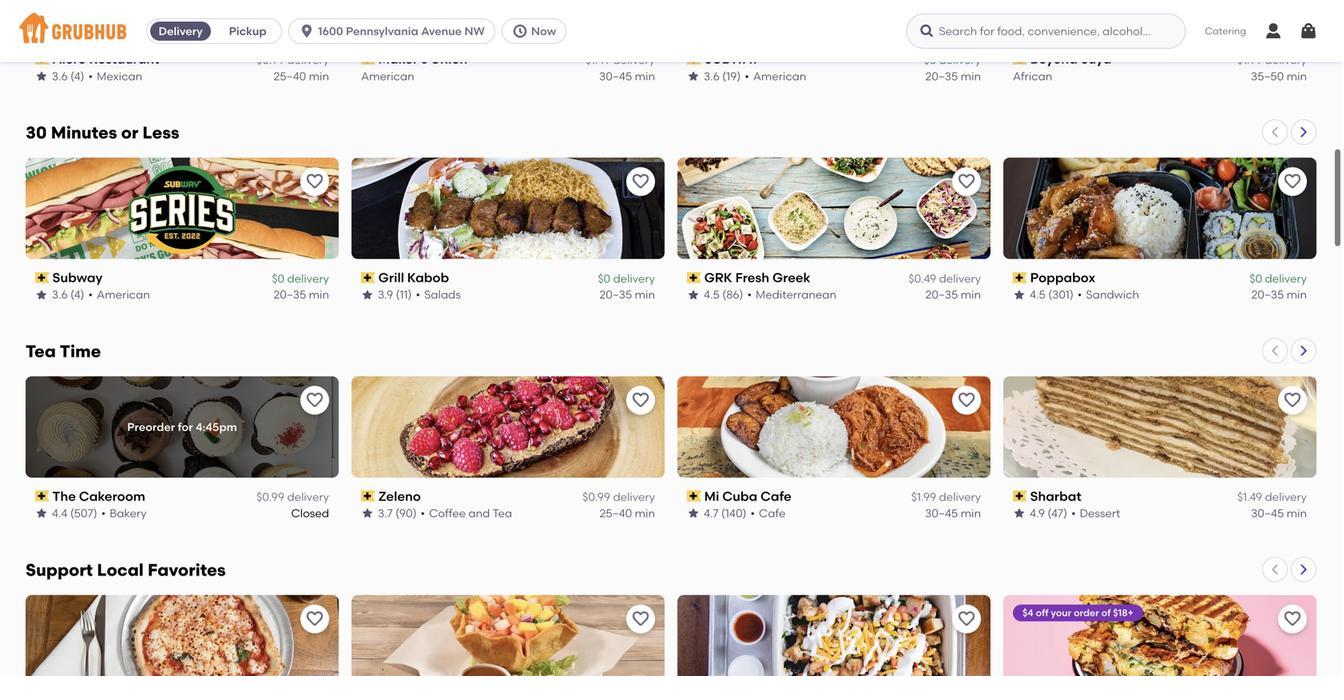 Task type: describe. For each thing, give the bounding box(es) containing it.
20–35 for subway®
[[926, 69, 959, 83]]

min for beyond suya
[[1287, 69, 1308, 83]]

grk fresh greek
[[705, 270, 811, 286]]

star icon image for subway®
[[687, 70, 700, 83]]

$0.99 for zeleno
[[257, 491, 285, 505]]

star icon image for subway
[[35, 289, 48, 302]]

3.7 (90)
[[378, 507, 417, 521]]

save this restaurant button for 90 second pizza  (georgetown)  logo
[[301, 605, 329, 634]]

4.9
[[1030, 507, 1045, 521]]

$4
[[1023, 608, 1034, 619]]

favorites
[[148, 561, 226, 581]]

save this restaurant image for mi cuba cafe
[[958, 391, 977, 410]]

closed
[[291, 507, 329, 521]]

4.7
[[704, 507, 719, 521]]

mediterranean
[[756, 288, 837, 302]]

restaurant
[[89, 51, 159, 67]]

star icon image for mi cuba cafe
[[687, 508, 700, 520]]

3.6 (19)
[[704, 69, 741, 83]]

star icon image for the cakeroom
[[35, 508, 48, 520]]

• american for subway
[[88, 288, 150, 302]]

(507)
[[70, 507, 97, 521]]

$1.49 delivery for maker's union
[[586, 53, 655, 67]]

0 vertical spatial cafe
[[761, 489, 792, 505]]

3.9 (11)
[[378, 288, 412, 302]]

$1.49 delivery for sharbat
[[1238, 491, 1308, 505]]

3.6 for alero restaurant
[[52, 69, 68, 83]]

• mediterranean
[[748, 288, 837, 302]]

coffee
[[429, 507, 466, 521]]

sharbat logo image
[[1004, 377, 1317, 478]]

(19)
[[723, 69, 741, 83]]

(11)
[[396, 288, 412, 302]]

poppabox
[[1031, 270, 1096, 286]]

save this restaurant button for "poppabox logo"
[[1279, 167, 1308, 196]]

subway®
[[705, 51, 767, 67]]

zeleno logo image
[[352, 377, 665, 478]]

1 horizontal spatial tea
[[493, 507, 512, 521]]

mi cuba cafe
[[705, 489, 792, 505]]

1600
[[318, 24, 343, 38]]

save this restaurant button for the subway  logo
[[301, 167, 329, 196]]

alero restaurant logo image
[[352, 596, 665, 677]]

star icon image for alero restaurant
[[35, 70, 48, 83]]

• for subway
[[88, 288, 93, 302]]

african
[[1013, 69, 1053, 83]]

• salads
[[416, 288, 461, 302]]

(4) for alero restaurant
[[70, 69, 84, 83]]

subscription pass image for mi cuba cafe
[[687, 491, 701, 503]]

$0.49
[[909, 272, 937, 286]]

star icon image for grill kabob
[[361, 289, 374, 302]]

delivery
[[159, 24, 203, 38]]

20–35 for subway
[[274, 288, 306, 302]]

4.5 (301)
[[1030, 288, 1074, 302]]

subscription pass image for beyond suya
[[1013, 54, 1028, 65]]

delivery for alero restaurant
[[287, 53, 329, 67]]

20–35 for poppabox
[[1252, 288, 1285, 302]]

fresh
[[736, 270, 770, 286]]

star icon image for zeleno
[[361, 508, 374, 520]]

preorder for 4:45pm
[[127, 421, 237, 434]]

4.4 (507)
[[52, 507, 97, 521]]

20–35 min for subway
[[274, 288, 329, 302]]

the
[[52, 489, 76, 505]]

grill
[[379, 270, 404, 286]]

• for the cakeroom
[[101, 507, 106, 521]]

save this restaurant button for sharbat logo
[[1279, 386, 1308, 415]]

$1.99 for beyond suya
[[1238, 53, 1263, 67]]

save this restaurant image for zeleno
[[631, 391, 651, 410]]

• dessert
[[1072, 507, 1121, 521]]

subscription pass image left poppabox
[[1013, 272, 1028, 284]]

1 vertical spatial cafe
[[759, 507, 786, 521]]

$0 for subway
[[272, 272, 285, 286]]

1600 pennsylvania avenue nw button
[[289, 18, 502, 44]]

delivery for the cakeroom
[[287, 491, 329, 505]]

support
[[26, 561, 93, 581]]

subscription pass image for subway
[[35, 272, 49, 284]]

20–35 min for grk fresh greek
[[926, 288, 981, 302]]

save this restaurant button for grill kabob logo
[[627, 167, 655, 196]]

save this restaurant button for sol mexican grill logo
[[953, 605, 981, 634]]

delivery for sharbat
[[1266, 491, 1308, 505]]

beyond suya
[[1031, 51, 1112, 67]]

or
[[121, 123, 139, 143]]

sol mexican grill logo image
[[678, 596, 991, 677]]

$4 off your order of $18+
[[1023, 608, 1134, 619]]

cakeroom
[[79, 489, 145, 505]]

order
[[1074, 608, 1100, 619]]

delivery for grill kabob
[[613, 272, 655, 286]]

0 vertical spatial tea
[[26, 342, 56, 362]]

• cafe
[[751, 507, 786, 521]]

30–45 min for union
[[600, 69, 655, 83]]

the cakeroom
[[52, 489, 145, 505]]

$0 for poppabox
[[1250, 272, 1263, 286]]

poppabox logo image
[[1004, 158, 1317, 259]]

• for subway®
[[745, 69, 750, 83]]

$1.99 delivery for mi cuba cafe
[[912, 491, 981, 505]]

• sandwich
[[1078, 288, 1140, 302]]

local
[[97, 561, 144, 581]]

25–40 min for zeleno
[[600, 507, 655, 521]]

$1.99 for mi cuba cafe
[[912, 491, 937, 505]]

sandwich
[[1087, 288, 1140, 302]]

delivery for grk fresh greek
[[939, 272, 981, 286]]

maker's union
[[379, 51, 468, 67]]

90 second pizza  (georgetown)  logo image
[[26, 596, 339, 677]]

save this restaurant image for sharbat
[[1284, 391, 1303, 410]]

save this restaurant button for 'grk fresh greek logo'
[[953, 167, 981, 196]]

caret left icon image for favorites
[[1269, 564, 1282, 577]]

subscription pass image for grk
[[687, 272, 701, 284]]

25–40 min for alero restaurant
[[274, 69, 329, 83]]

$1.99 delivery for beyond suya
[[1238, 53, 1308, 67]]

• for mi cuba cafe
[[751, 507, 755, 521]]

(86)
[[723, 288, 744, 302]]

(4) for subway
[[70, 288, 84, 302]]

• for grk fresh greek
[[748, 288, 752, 302]]

$0.99 delivery for maker's union
[[257, 53, 329, 67]]

20–35 min for poppabox
[[1252, 288, 1308, 302]]

mexican
[[97, 69, 142, 83]]

3.6 (4) for alero restaurant
[[52, 69, 84, 83]]

35–50 min
[[1252, 69, 1308, 83]]

• bakery
[[101, 507, 147, 521]]

pennsylvania
[[346, 24, 419, 38]]

catering button
[[1194, 13, 1258, 49]]

off
[[1036, 608, 1049, 619]]

(90)
[[396, 507, 417, 521]]

25–40 for alero restaurant
[[274, 69, 306, 83]]

union
[[431, 51, 468, 67]]

4.9 (47)
[[1030, 507, 1068, 521]]

alero restaurant
[[52, 51, 159, 67]]

$0 delivery for grill kabob
[[598, 272, 655, 286]]

min for zeleno
[[635, 507, 655, 521]]

30–45 for cuba
[[926, 507, 959, 521]]

grk
[[705, 270, 733, 286]]

subway  logo image
[[26, 158, 339, 259]]

caret right icon image for or
[[1298, 126, 1311, 139]]

1 horizontal spatial american
[[361, 69, 415, 83]]

less
[[143, 123, 179, 143]]



Task type: vqa. For each thing, say whether or not it's contained in the screenshot.


Task type: locate. For each thing, give the bounding box(es) containing it.
subscription pass image for subway®
[[687, 54, 701, 65]]

min for maker's union
[[635, 69, 655, 83]]

3.9
[[378, 288, 393, 302]]

min for alero restaurant
[[309, 69, 329, 83]]

• right (19)
[[745, 69, 750, 83]]

subscription pass image for grill
[[361, 272, 375, 284]]

(47)
[[1048, 507, 1068, 521]]

your
[[1051, 608, 1072, 619]]

• down subway
[[88, 288, 93, 302]]

1600 pennsylvania avenue nw
[[318, 24, 485, 38]]

1 vertical spatial $1.99 delivery
[[912, 491, 981, 505]]

• down alero restaurant
[[88, 69, 93, 83]]

min for poppabox
[[1287, 288, 1308, 302]]

subscription pass image left "alero"
[[35, 54, 49, 65]]

3.6 for subway®
[[704, 69, 720, 83]]

kabob
[[407, 270, 449, 286]]

3.6 (4) down subway
[[52, 288, 84, 302]]

(4) down "alero"
[[70, 69, 84, 83]]

suya
[[1081, 51, 1112, 67]]

• right (86)
[[748, 288, 752, 302]]

star icon image left 3.7 on the bottom of the page
[[361, 508, 374, 520]]

2 (4) from the top
[[70, 288, 84, 302]]

20–35 min for subway®
[[926, 69, 981, 83]]

0 vertical spatial 25–40
[[274, 69, 306, 83]]

4.4
[[52, 507, 68, 521]]

support local favorites
[[26, 561, 226, 581]]

20–35 for grill kabob
[[600, 288, 632, 302]]

star icon image up 30
[[35, 70, 48, 83]]

25–40 min
[[274, 69, 329, 83], [600, 507, 655, 521]]

subscription pass image for maker's union
[[361, 54, 375, 65]]

2 4.5 from the left
[[1030, 288, 1046, 302]]

0 vertical spatial 25–40 min
[[274, 69, 329, 83]]

tea time
[[26, 342, 101, 362]]

1 vertical spatial (4)
[[70, 288, 84, 302]]

sharbat
[[1031, 489, 1082, 505]]

delivery for maker's union
[[613, 53, 655, 67]]

beyond
[[1031, 51, 1078, 67]]

• mexican
[[88, 69, 142, 83]]

american down subway® at the right top
[[754, 69, 807, 83]]

american
[[361, 69, 415, 83], [754, 69, 807, 83], [97, 288, 150, 302]]

1 caret left icon image from the top
[[1269, 126, 1282, 139]]

min for grill kabob
[[635, 288, 655, 302]]

2 horizontal spatial 30–45
[[1252, 507, 1285, 521]]

$1.99
[[1238, 53, 1263, 67], [912, 491, 937, 505]]

subscription pass image up african
[[1013, 54, 1028, 65]]

• american
[[745, 69, 807, 83], [88, 288, 150, 302]]

delivery for poppabox
[[1266, 272, 1308, 286]]

delivery for zeleno
[[613, 491, 655, 505]]

delivery for beyond suya
[[1266, 53, 1308, 67]]

1 horizontal spatial $1.99
[[1238, 53, 1263, 67]]

star icon image left the '4.5 (86)'
[[687, 289, 700, 302]]

dessert
[[1080, 507, 1121, 521]]

star icon image for poppabox
[[1013, 289, 1026, 302]]

$18+
[[1114, 608, 1134, 619]]

star icon image left 4.7
[[687, 508, 700, 520]]

$0
[[924, 53, 937, 67], [272, 272, 285, 286], [598, 272, 611, 286], [1250, 272, 1263, 286]]

caret right icon image for favorites
[[1298, 564, 1311, 577]]

$0 delivery for subway
[[272, 272, 329, 286]]

• down mi cuba cafe
[[751, 507, 755, 521]]

3 caret left icon image from the top
[[1269, 564, 1282, 577]]

delivery button
[[147, 18, 214, 44]]

caret right icon image
[[1298, 126, 1311, 139], [1298, 345, 1311, 358], [1298, 564, 1311, 577]]

• right (301)
[[1078, 288, 1083, 302]]

cafe up • cafe
[[761, 489, 792, 505]]

1 horizontal spatial $1.99 delivery
[[1238, 53, 1308, 67]]

1 vertical spatial 25–40 min
[[600, 507, 655, 521]]

pickup
[[229, 24, 267, 38]]

star icon image for sharbat
[[1013, 508, 1026, 520]]

0 horizontal spatial 4.5
[[704, 288, 720, 302]]

min for mi cuba cafe
[[961, 507, 981, 521]]

0 vertical spatial $1.49
[[586, 53, 611, 67]]

• american down subway® at the right top
[[745, 69, 807, 83]]

save this restaurant image for grk fresh greek
[[958, 172, 977, 191]]

grk fresh greek logo image
[[678, 158, 991, 259]]

tea right 'and'
[[493, 507, 512, 521]]

caret left icon image for or
[[1269, 126, 1282, 139]]

1 horizontal spatial $1.49
[[1238, 491, 1263, 505]]

• coffee and tea
[[421, 507, 512, 521]]

save this restaurant image for the cakeroom
[[305, 391, 325, 410]]

subscription pass image for the cakeroom
[[35, 491, 49, 503]]

1 vertical spatial • american
[[88, 288, 150, 302]]

catering
[[1206, 25, 1247, 37]]

american for subway®
[[754, 69, 807, 83]]

1 caret right icon image from the top
[[1298, 126, 1311, 139]]

20–35 for grk fresh greek
[[926, 288, 959, 302]]

1 vertical spatial $1.99
[[912, 491, 937, 505]]

subscription pass image left the
[[35, 491, 49, 503]]

1 horizontal spatial 4.5
[[1030, 288, 1046, 302]]

subscription pass image
[[35, 54, 49, 65], [361, 272, 375, 284], [687, 272, 701, 284], [1013, 272, 1028, 284], [361, 491, 375, 503]]

3.6 for subway
[[52, 288, 68, 302]]

of
[[1102, 608, 1111, 619]]

svg image
[[1264, 22, 1284, 41], [1300, 22, 1319, 41], [299, 23, 315, 39], [919, 23, 935, 39]]

subway
[[52, 270, 103, 286]]

0 horizontal spatial $1.99
[[912, 491, 937, 505]]

subscription pass image left subway
[[35, 272, 49, 284]]

30
[[26, 123, 47, 143]]

subscription pass image for sharbat
[[1013, 491, 1028, 503]]

and
[[469, 507, 490, 521]]

0 horizontal spatial 30–45
[[600, 69, 632, 83]]

grill kabob logo image
[[352, 158, 665, 259]]

$1.49
[[586, 53, 611, 67], [1238, 491, 1263, 505]]

star icon image
[[35, 70, 48, 83], [687, 70, 700, 83], [35, 289, 48, 302], [361, 289, 374, 302], [687, 289, 700, 302], [1013, 289, 1026, 302], [35, 508, 48, 520], [361, 508, 374, 520], [687, 508, 700, 520], [1013, 508, 1026, 520]]

0 vertical spatial $1.99 delivery
[[1238, 53, 1308, 67]]

subscription pass image down pennsylvania
[[361, 54, 375, 65]]

$0.99 for maker's union
[[257, 53, 285, 67]]

tea
[[26, 342, 56, 362], [493, 507, 512, 521]]

nw
[[465, 24, 485, 38]]

$1.99 delivery
[[1238, 53, 1308, 67], [912, 491, 981, 505]]

min for grk fresh greek
[[961, 288, 981, 302]]

caret left icon image
[[1269, 126, 1282, 139], [1269, 345, 1282, 358], [1269, 564, 1282, 577]]

2 3.6 (4) from the top
[[52, 288, 84, 302]]

30–45 min for cuba
[[926, 507, 981, 521]]

0 vertical spatial 3.6 (4)
[[52, 69, 84, 83]]

1 vertical spatial $1.49 delivery
[[1238, 491, 1308, 505]]

1 vertical spatial 3.6 (4)
[[52, 288, 84, 302]]

3.6 left (19)
[[704, 69, 720, 83]]

2 horizontal spatial 30–45 min
[[1252, 507, 1308, 521]]

4.5 down grk
[[704, 288, 720, 302]]

30–45 for union
[[600, 69, 632, 83]]

$0 for subway®
[[924, 53, 937, 67]]

zeleno
[[379, 489, 421, 505]]

(4)
[[70, 69, 84, 83], [70, 288, 84, 302]]

cafe
[[761, 489, 792, 505], [759, 507, 786, 521]]

mi cuba cafe logo image
[[678, 377, 991, 478]]

preorder
[[127, 421, 175, 434]]

• right (47)
[[1072, 507, 1076, 521]]

avenue
[[421, 24, 462, 38]]

1 horizontal spatial 30–45
[[926, 507, 959, 521]]

subscription pass image left grk
[[687, 272, 701, 284]]

salads
[[424, 288, 461, 302]]

0 horizontal spatial tea
[[26, 342, 56, 362]]

$1.49 delivery
[[586, 53, 655, 67], [1238, 491, 1308, 505]]

2 caret right icon image from the top
[[1298, 345, 1311, 358]]

3.7
[[378, 507, 393, 521]]

• for zeleno
[[421, 507, 425, 521]]

subscription pass image for alero
[[35, 54, 49, 65]]

time
[[60, 342, 101, 362]]

1 horizontal spatial $1.49 delivery
[[1238, 491, 1308, 505]]

save this restaurant button for alero restaurant logo
[[627, 605, 655, 634]]

4.5 (86)
[[704, 288, 744, 302]]

maker's
[[379, 51, 428, 67]]

delivery for mi cuba cafe
[[939, 491, 981, 505]]

0 vertical spatial caret left icon image
[[1269, 126, 1282, 139]]

$0.49 delivery
[[909, 272, 981, 286]]

• for grill kabob
[[416, 288, 420, 302]]

main navigation navigation
[[0, 0, 1343, 62]]

0 horizontal spatial $1.99 delivery
[[912, 491, 981, 505]]

1 vertical spatial $1.49
[[1238, 491, 1263, 505]]

3.6 (4) for subway
[[52, 288, 84, 302]]

1 horizontal spatial 25–40 min
[[600, 507, 655, 521]]

1 4.5 from the left
[[704, 288, 720, 302]]

3.6 (4) down "alero"
[[52, 69, 84, 83]]

for
[[178, 421, 193, 434]]

pickup button
[[214, 18, 281, 44]]

0 horizontal spatial 25–40
[[274, 69, 306, 83]]

2 vertical spatial caret right icon image
[[1298, 564, 1311, 577]]

4.5
[[704, 288, 720, 302], [1030, 288, 1046, 302]]

save this restaurant button for mi cuba cafe logo at the bottom
[[953, 386, 981, 415]]

save this restaurant image for grill kabob
[[631, 172, 651, 191]]

$0 delivery for subway®
[[924, 53, 981, 67]]

1 horizontal spatial 25–40
[[600, 507, 632, 521]]

0 horizontal spatial 30–45 min
[[600, 69, 655, 83]]

0 horizontal spatial • american
[[88, 288, 150, 302]]

• right (11)
[[416, 288, 420, 302]]

4.5 for poppabox
[[1030, 288, 1046, 302]]

1 vertical spatial caret left icon image
[[1269, 345, 1282, 358]]

american down the 'maker's'
[[361, 69, 415, 83]]

0 vertical spatial $1.49 delivery
[[586, 53, 655, 67]]

svg image inside 1600 pennsylvania avenue nw button
[[299, 23, 315, 39]]

20–35 min
[[926, 69, 981, 83], [274, 288, 329, 302], [600, 288, 655, 302], [926, 288, 981, 302], [1252, 288, 1308, 302]]

(140)
[[722, 507, 747, 521]]

subscription pass image
[[361, 54, 375, 65], [687, 54, 701, 65], [1013, 54, 1028, 65], [35, 272, 49, 284], [35, 491, 49, 503], [687, 491, 701, 503], [1013, 491, 1028, 503]]

Search for food, convenience, alcohol... search field
[[907, 14, 1186, 49]]

tea left time
[[26, 342, 56, 362]]

4.7 (140)
[[704, 507, 747, 521]]

subscription pass image left zeleno
[[361, 491, 375, 503]]

$1.49 for sharbat
[[1238, 491, 1263, 505]]

(4) down subway
[[70, 288, 84, 302]]

$0.99 delivery for zeleno
[[257, 491, 329, 505]]

now
[[531, 24, 556, 38]]

1 (4) from the top
[[70, 69, 84, 83]]

svg image
[[512, 23, 528, 39]]

delivery for subway®
[[939, 53, 981, 67]]

0 horizontal spatial american
[[97, 288, 150, 302]]

3.6 (4)
[[52, 69, 84, 83], [52, 288, 84, 302]]

star icon image left 4.9
[[1013, 508, 1026, 520]]

30 minutes or less
[[26, 123, 179, 143]]

star icon image left 3.6 (19)
[[687, 70, 700, 83]]

star icon image for grk fresh greek
[[687, 289, 700, 302]]

mi
[[705, 489, 720, 505]]

3.6 down subway
[[52, 288, 68, 302]]

4:45pm
[[196, 421, 237, 434]]

save this restaurant button
[[301, 167, 329, 196], [627, 167, 655, 196], [953, 167, 981, 196], [1279, 167, 1308, 196], [301, 386, 329, 415], [627, 386, 655, 415], [953, 386, 981, 415], [1279, 386, 1308, 415], [301, 605, 329, 634], [627, 605, 655, 634], [953, 605, 981, 634], [1279, 605, 1308, 634]]

1 vertical spatial tea
[[493, 507, 512, 521]]

star icon image up tea time
[[35, 289, 48, 302]]

1 vertical spatial caret right icon image
[[1298, 345, 1311, 358]]

star icon image left 3.9
[[361, 289, 374, 302]]

4.5 left (301)
[[1030, 288, 1046, 302]]

1 3.6 (4) from the top
[[52, 69, 84, 83]]

0 horizontal spatial 25–40 min
[[274, 69, 329, 83]]

• down 'the cakeroom'
[[101, 507, 106, 521]]

• right (90)
[[421, 507, 425, 521]]

greek
[[773, 270, 811, 286]]

• for poppabox
[[1078, 288, 1083, 302]]

cuba
[[723, 489, 758, 505]]

$0 for grill kabob
[[598, 272, 611, 286]]

0 horizontal spatial $1.49 delivery
[[586, 53, 655, 67]]

now button
[[502, 18, 573, 44]]

subscription pass image left grill at left top
[[361, 272, 375, 284]]

3 caret right icon image from the top
[[1298, 564, 1311, 577]]

star icon image left 4.4
[[35, 508, 48, 520]]

$1.49 for maker's union
[[586, 53, 611, 67]]

(301)
[[1049, 288, 1074, 302]]

subscription pass image left subway® at the right top
[[687, 54, 701, 65]]

subscription pass image left sharbat
[[1013, 491, 1028, 503]]

little sesame logo image
[[1004, 596, 1317, 677]]

$0 delivery
[[924, 53, 981, 67], [272, 272, 329, 286], [598, 272, 655, 286], [1250, 272, 1308, 286]]

30–45 min
[[600, 69, 655, 83], [926, 507, 981, 521], [1252, 507, 1308, 521]]

2 horizontal spatial american
[[754, 69, 807, 83]]

grill kabob
[[379, 270, 449, 286]]

bakery
[[110, 507, 147, 521]]

3.6 down "alero"
[[52, 69, 68, 83]]

min for subway
[[309, 288, 329, 302]]

alero
[[52, 51, 86, 67]]

min for sharbat
[[1287, 507, 1308, 521]]

0 horizontal spatial $1.49
[[586, 53, 611, 67]]

save this restaurant image
[[958, 172, 977, 191], [1284, 172, 1303, 191], [305, 391, 325, 410], [305, 610, 325, 629], [1284, 610, 1303, 629]]

0 vertical spatial caret right icon image
[[1298, 126, 1311, 139]]

4.5 for grk fresh greek
[[704, 288, 720, 302]]

0 vertical spatial (4)
[[70, 69, 84, 83]]

save this restaurant image for subway
[[305, 172, 325, 191]]

2 vertical spatial caret left icon image
[[1269, 564, 1282, 577]]

1 vertical spatial 25–40
[[600, 507, 632, 521]]

0 vertical spatial $1.99
[[1238, 53, 1263, 67]]

• for alero restaurant
[[88, 69, 93, 83]]

min
[[309, 69, 329, 83], [635, 69, 655, 83], [961, 69, 981, 83], [1287, 69, 1308, 83], [309, 288, 329, 302], [635, 288, 655, 302], [961, 288, 981, 302], [1287, 288, 1308, 302], [635, 507, 655, 521], [961, 507, 981, 521], [1287, 507, 1308, 521]]

save this restaurant button for zeleno logo
[[627, 386, 655, 415]]

save this restaurant image
[[305, 172, 325, 191], [631, 172, 651, 191], [631, 391, 651, 410], [958, 391, 977, 410], [1284, 391, 1303, 410], [631, 610, 651, 629], [958, 610, 977, 629]]

min for subway®
[[961, 69, 981, 83]]

minutes
[[51, 123, 117, 143]]

delivery
[[287, 53, 329, 67], [613, 53, 655, 67], [939, 53, 981, 67], [1266, 53, 1308, 67], [287, 272, 329, 286], [613, 272, 655, 286], [939, 272, 981, 286], [1266, 272, 1308, 286], [287, 491, 329, 505], [613, 491, 655, 505], [939, 491, 981, 505], [1266, 491, 1308, 505]]

subscription pass image left "mi" on the bottom of the page
[[687, 491, 701, 503]]

0 vertical spatial • american
[[745, 69, 807, 83]]

20–35 min for grill kabob
[[600, 288, 655, 302]]

30–45
[[600, 69, 632, 83], [926, 507, 959, 521], [1252, 507, 1285, 521]]

star icon image left '4.5 (301)'
[[1013, 289, 1026, 302]]

american down subway
[[97, 288, 150, 302]]

cafe down mi cuba cafe
[[759, 507, 786, 521]]

35–50
[[1252, 69, 1285, 83]]

1 horizontal spatial • american
[[745, 69, 807, 83]]

3.6
[[52, 69, 68, 83], [704, 69, 720, 83], [52, 288, 68, 302]]

• american down subway
[[88, 288, 150, 302]]

2 caret left icon image from the top
[[1269, 345, 1282, 358]]

american for subway
[[97, 288, 150, 302]]

1 horizontal spatial 30–45 min
[[926, 507, 981, 521]]

$0.99 delivery
[[257, 53, 329, 67], [257, 491, 329, 505], [583, 491, 655, 505]]



